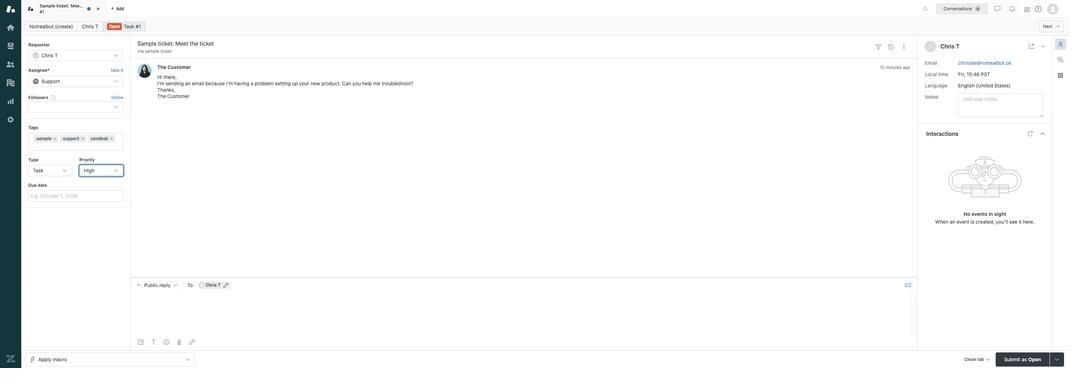 Task type: locate. For each thing, give the bounding box(es) containing it.
ticket up the customer link
[[161, 49, 172, 54]]

1 vertical spatial an
[[950, 219, 956, 225]]

minutes
[[886, 65, 902, 70]]

ticket
[[90, 3, 102, 9], [161, 49, 172, 54]]

type
[[28, 157, 39, 163]]

product.
[[322, 81, 341, 87]]

english (united states)
[[959, 82, 1011, 88]]

1 i'm from the left
[[157, 81, 164, 87]]

chris inside secondary element
[[82, 23, 94, 29]]

1 horizontal spatial task
[[124, 23, 134, 29]]

time
[[939, 71, 949, 77]]

10 minutes ago text field
[[880, 65, 911, 70]]

t
[[95, 23, 98, 29], [956, 43, 960, 50], [55, 53, 58, 59], [218, 283, 221, 288]]

t inside secondary element
[[95, 23, 98, 29]]

it right "take"
[[121, 68, 123, 73]]

open
[[109, 24, 120, 29], [1029, 357, 1042, 363]]

new
[[311, 81, 320, 87]]

apply macro
[[38, 357, 67, 363]]

0 horizontal spatial #1
[[40, 9, 44, 14]]

it right see
[[1019, 219, 1022, 225]]

apply
[[38, 357, 51, 363]]

task
[[124, 23, 134, 29], [33, 168, 43, 174]]

1 horizontal spatial open
[[1029, 357, 1042, 363]]

remove image right support
[[81, 137, 85, 141]]

0 vertical spatial an
[[185, 81, 191, 87]]

cc
[[905, 282, 912, 288]]

sample ticket: meet the ticket #1
[[40, 3, 102, 14]]

0 vertical spatial customer
[[168, 64, 191, 70]]

chris t up time
[[941, 43, 960, 50]]

t down close image at the left top of the page
[[95, 23, 98, 29]]

i'm left having
[[226, 81, 233, 87]]

i'm
[[157, 81, 164, 87], [226, 81, 233, 87]]

requester
[[28, 42, 50, 47]]

0 vertical spatial it
[[121, 68, 123, 73]]

#1
[[40, 9, 44, 14], [136, 23, 141, 29]]

1 vertical spatial task
[[33, 168, 43, 174]]

no
[[964, 211, 971, 217]]

1 horizontal spatial ticket
[[161, 49, 172, 54]]

having
[[234, 81, 250, 87]]

chris t inside requester element
[[41, 53, 58, 59]]

1 vertical spatial ticket
[[161, 49, 172, 54]]

1 horizontal spatial remove image
[[110, 137, 114, 141]]

0 horizontal spatial open
[[109, 24, 120, 29]]

chris t
[[82, 23, 98, 29], [941, 43, 960, 50], [41, 53, 58, 59], [206, 283, 221, 288]]

close
[[965, 357, 977, 362]]

ticket right the at the left of page
[[90, 3, 102, 9]]

notes
[[925, 94, 939, 100]]

add attachment image
[[176, 340, 182, 346]]

remove image for zendesk
[[110, 137, 114, 141]]

remove image
[[53, 137, 57, 141]]

1 remove image from the left
[[81, 137, 85, 141]]

1 horizontal spatial i'm
[[226, 81, 233, 87]]

sample
[[40, 3, 55, 9]]

events image
[[889, 44, 894, 50]]

task inside task popup button
[[33, 168, 43, 174]]

created,
[[976, 219, 995, 225]]

task down add
[[124, 23, 134, 29]]

me
[[373, 81, 381, 87]]

2 i'm from the left
[[226, 81, 233, 87]]

an left email
[[185, 81, 191, 87]]

tab
[[978, 357, 985, 362]]

0 horizontal spatial ticket
[[90, 3, 102, 9]]

remove image for support
[[81, 137, 85, 141]]

pst
[[981, 71, 991, 77]]

sample right via
[[145, 49, 159, 54]]

1 vertical spatial #1
[[136, 23, 141, 29]]

view more details image
[[1029, 44, 1035, 49]]

sight
[[995, 211, 1007, 217]]

info on adding followers image
[[50, 95, 56, 101]]

0 vertical spatial task
[[124, 23, 134, 29]]

#1 inside secondary element
[[136, 23, 141, 29]]

chris inside requester element
[[41, 53, 53, 59]]

hi there, i'm sending an email because i'm having a problem setting up your new product. can you help me troubleshoot? thanks, the customer
[[157, 74, 413, 99]]

chris t down requester
[[41, 53, 58, 59]]

open left "task #1"
[[109, 24, 120, 29]]

2 the from the top
[[157, 93, 166, 99]]

sample
[[145, 49, 159, 54], [37, 136, 52, 141]]

high button
[[79, 165, 123, 176]]

(united
[[976, 82, 993, 88]]

1 vertical spatial open
[[1029, 357, 1042, 363]]

user image
[[929, 44, 933, 49], [930, 45, 932, 48]]

add
[[116, 6, 124, 11]]

the customer
[[157, 64, 191, 70]]

0 vertical spatial sample
[[145, 49, 159, 54]]

button displays agent's chat status as invisible. image
[[995, 6, 1001, 12]]

#1 down the sample at the top left of the page
[[40, 9, 44, 14]]

avatar image
[[137, 64, 152, 78]]

remove image right the zendesk
[[110, 137, 114, 141]]

0 vertical spatial ticket
[[90, 3, 102, 9]]

chris down the at the left of page
[[82, 23, 94, 29]]

chris
[[82, 23, 94, 29], [941, 43, 955, 50], [41, 53, 53, 59], [206, 283, 217, 288]]

15:46
[[967, 71, 980, 77]]

chris t down close image at the left top of the page
[[82, 23, 98, 29]]

an
[[185, 81, 191, 87], [950, 219, 956, 225]]

task inside secondary element
[[124, 23, 134, 29]]

it
[[121, 68, 123, 73], [1019, 219, 1022, 225]]

task down type
[[33, 168, 43, 174]]

the up hi
[[157, 64, 166, 70]]

problem
[[255, 81, 274, 87]]

customer down sending
[[167, 93, 190, 99]]

hi
[[157, 74, 162, 80]]

due date
[[28, 183, 47, 188]]

email
[[925, 60, 938, 66]]

chris down requester
[[41, 53, 53, 59]]

0 horizontal spatial task
[[33, 168, 43, 174]]

2 remove image from the left
[[110, 137, 114, 141]]

zendesk image
[[6, 355, 15, 364]]

fri, 15:46 pst
[[959, 71, 991, 77]]

open right as
[[1029, 357, 1042, 363]]

1 horizontal spatial #1
[[136, 23, 141, 29]]

0 vertical spatial the
[[157, 64, 166, 70]]

take
[[111, 68, 120, 73]]

0 vertical spatial #1
[[40, 9, 44, 14]]

it inside no events in sight when an event is created, you'll see it here.
[[1019, 219, 1022, 225]]

help
[[362, 81, 372, 87]]

open inside secondary element
[[109, 24, 120, 29]]

10
[[880, 65, 885, 70]]

local time
[[925, 71, 949, 77]]

Add user notes text field
[[959, 93, 1044, 117]]

1 horizontal spatial it
[[1019, 219, 1022, 225]]

0 vertical spatial open
[[109, 24, 120, 29]]

sample left remove image
[[37, 136, 52, 141]]

an left event
[[950, 219, 956, 225]]

remove image
[[81, 137, 85, 141], [110, 137, 114, 141]]

next button
[[1039, 21, 1064, 32]]

up
[[292, 81, 298, 87]]

displays possible ticket submission types image
[[1055, 357, 1060, 363]]

0 horizontal spatial remove image
[[81, 137, 85, 141]]

0 horizontal spatial an
[[185, 81, 191, 87]]

thanks,
[[157, 87, 175, 93]]

customer
[[168, 64, 191, 70], [167, 93, 190, 99]]

reply
[[159, 283, 171, 288]]

0 horizontal spatial sample
[[37, 136, 52, 141]]

1 vertical spatial the
[[157, 93, 166, 99]]

your
[[299, 81, 309, 87]]

0 horizontal spatial i'm
[[157, 81, 164, 87]]

tab
[[21, 0, 106, 18]]

conversations
[[944, 6, 973, 11]]

add link (cmd k) image
[[189, 340, 195, 346]]

1 horizontal spatial sample
[[145, 49, 159, 54]]

1 horizontal spatial an
[[950, 219, 956, 225]]

in
[[989, 211, 993, 217]]

the down thanks,
[[157, 93, 166, 99]]

customer up there, on the top left
[[168, 64, 191, 70]]

1 vertical spatial sample
[[37, 136, 52, 141]]

submit as open
[[1005, 357, 1042, 363]]

insert emojis image
[[164, 340, 169, 346]]

zendesk products image
[[1025, 7, 1030, 12]]

chris right christee@notrealbut.ok icon
[[206, 283, 217, 288]]

#1 up via
[[136, 23, 141, 29]]

sending
[[166, 81, 184, 87]]

troubleshoot?
[[382, 81, 413, 87]]

0 horizontal spatial it
[[121, 68, 123, 73]]

support
[[41, 78, 60, 84]]

i'm down hi
[[157, 81, 164, 87]]

1 the from the top
[[157, 64, 166, 70]]

requester element
[[28, 50, 123, 61]]

#1 inside sample ticket: meet the ticket #1
[[40, 9, 44, 14]]

1 vertical spatial customer
[[167, 93, 190, 99]]

here.
[[1023, 219, 1035, 225]]

fri,
[[959, 71, 966, 77]]

1 vertical spatial it
[[1019, 219, 1022, 225]]



Task type: describe. For each thing, give the bounding box(es) containing it.
christee@notrealbut.ok image
[[199, 283, 204, 288]]

priority
[[79, 157, 95, 163]]

an inside hi there, i'm sending an email because i'm having a problem setting up your new product. can you help me troubleshoot? thanks, the customer
[[185, 81, 191, 87]]

states)
[[995, 82, 1011, 88]]

close image
[[1040, 44, 1046, 49]]

setting
[[275, 81, 291, 87]]

task for task #1
[[124, 23, 134, 29]]

followers element
[[28, 101, 123, 113]]

assignee*
[[28, 68, 49, 73]]

when
[[936, 219, 949, 225]]

via
[[137, 49, 144, 54]]

task for task
[[33, 168, 43, 174]]

assignee* element
[[28, 76, 123, 87]]

task button
[[28, 165, 72, 176]]

public reply
[[144, 283, 171, 288]]

the
[[82, 3, 89, 9]]

get help image
[[1036, 6, 1042, 12]]

chris up time
[[941, 43, 955, 50]]

t left edit user "image" at the left bottom of the page
[[218, 283, 221, 288]]

christee@notrealbut.ok
[[959, 60, 1012, 66]]

zendesk support image
[[6, 5, 15, 14]]

customer inside hi there, i'm sending an email because i'm having a problem setting up your new product. can you help me troubleshoot? thanks, the customer
[[167, 93, 190, 99]]

is
[[971, 219, 975, 225]]

chris t right christee@notrealbut.ok icon
[[206, 283, 221, 288]]

Subject field
[[136, 39, 871, 48]]

notifications image
[[1010, 6, 1016, 12]]

it inside take it button
[[121, 68, 123, 73]]

date
[[38, 183, 47, 188]]

notrealbut (create)
[[29, 23, 73, 29]]

notrealbut (create) button
[[25, 22, 78, 32]]

customers image
[[6, 60, 15, 69]]

next
[[1044, 24, 1053, 29]]

admin image
[[6, 115, 15, 124]]

email
[[192, 81, 204, 87]]

ticket actions image
[[902, 44, 907, 50]]

event
[[957, 219, 970, 225]]

views image
[[6, 41, 15, 51]]

public reply button
[[131, 278, 183, 293]]

close tab button
[[962, 353, 993, 368]]

edit user image
[[224, 283, 229, 288]]

organizations image
[[6, 78, 15, 88]]

language
[[925, 82, 948, 88]]

meet
[[71, 3, 81, 9]]

take it
[[111, 68, 123, 73]]

close tab
[[965, 357, 985, 362]]

public
[[144, 283, 158, 288]]

tab containing sample ticket: meet the ticket
[[21, 0, 106, 18]]

you'll
[[996, 219, 1008, 225]]

tags
[[28, 125, 38, 130]]

follow button
[[111, 95, 123, 101]]

via sample ticket
[[137, 49, 172, 54]]

a
[[251, 81, 254, 87]]

the customer link
[[157, 64, 191, 70]]

to
[[187, 282, 193, 288]]

10 minutes ago
[[880, 65, 911, 70]]

see
[[1010, 219, 1018, 225]]

draft mode image
[[138, 340, 144, 346]]

ticket inside sample ticket: meet the ticket #1
[[90, 3, 102, 9]]

there,
[[163, 74, 177, 80]]

ago
[[903, 65, 911, 70]]

tabs tab list
[[21, 0, 916, 18]]

chris t inside secondary element
[[82, 23, 98, 29]]

secondary element
[[21, 19, 1070, 34]]

apps image
[[1058, 73, 1064, 78]]

followers
[[28, 95, 48, 100]]

as
[[1022, 357, 1027, 363]]

chris t link
[[77, 22, 103, 32]]

add button
[[106, 0, 128, 17]]

because
[[205, 81, 225, 87]]

you
[[353, 81, 361, 87]]

t up fri, at the top right of the page
[[956, 43, 960, 50]]

due
[[28, 183, 37, 188]]

zendesk
[[91, 136, 108, 141]]

task #1
[[124, 23, 141, 29]]

support
[[63, 136, 79, 141]]

events
[[972, 211, 988, 217]]

main element
[[0, 0, 21, 369]]

macro
[[53, 357, 67, 363]]

hide composer image
[[521, 275, 527, 281]]

the inside hi there, i'm sending an email because i'm having a problem setting up your new product. can you help me troubleshoot? thanks, the customer
[[157, 93, 166, 99]]

cc button
[[905, 282, 912, 289]]

interactions
[[927, 131, 959, 137]]

notrealbut
[[29, 23, 54, 29]]

can
[[342, 81, 351, 87]]

(create)
[[55, 23, 73, 29]]

customer context image
[[1058, 41, 1064, 47]]

get started image
[[6, 23, 15, 32]]

ticket:
[[56, 3, 70, 9]]

format text image
[[151, 340, 157, 346]]

no events in sight when an event is created, you'll see it here.
[[936, 211, 1035, 225]]

take it button
[[111, 67, 123, 74]]

t up support
[[55, 53, 58, 59]]

filter image
[[876, 44, 882, 50]]

submit
[[1005, 357, 1021, 363]]

english
[[959, 82, 975, 88]]

high
[[84, 168, 95, 174]]

conversations button
[[936, 3, 989, 14]]

follow
[[111, 95, 123, 100]]

close image
[[95, 5, 102, 12]]

local
[[925, 71, 937, 77]]

an inside no events in sight when an event is created, you'll see it here.
[[950, 219, 956, 225]]

Due date field
[[28, 191, 123, 202]]

reporting image
[[6, 97, 15, 106]]



Task type: vqa. For each thing, say whether or not it's contained in the screenshot.
Incident's the Incident
no



